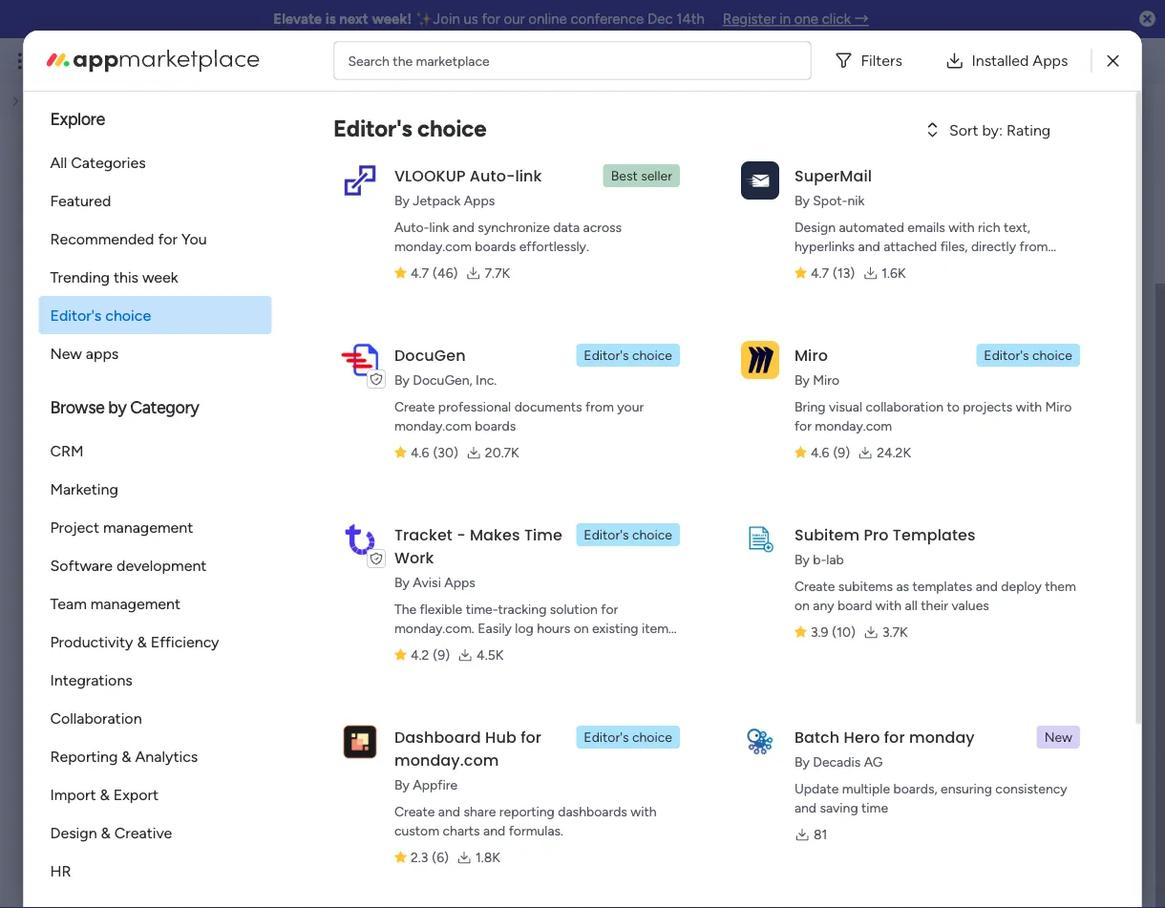 Task type: locate. For each thing, give the bounding box(es) containing it.
the
[[394, 601, 416, 618]]

create inside create professional documents from your monday.com boards
[[394, 399, 435, 415]]

register in one click → link
[[723, 11, 869, 28]]

1 horizontal spatial design
[[794, 219, 836, 236]]

our left sales at the right of the page
[[960, 724, 980, 740]]

auto- down jetpack
[[394, 219, 429, 236]]

app logo image down remove from favorites icon
[[341, 161, 379, 199]]

formulas.
[[508, 823, 563, 839]]

seller
[[641, 168, 672, 184]]

sort by: rating
[[949, 121, 1051, 139]]

templates inside button
[[987, 402, 1055, 420]]

supermail by spot-nik
[[794, 165, 872, 209]]

& left efficiency
[[137, 633, 147, 651]]

for left you
[[158, 230, 178, 248]]

monday.com up 4.7 (46)
[[394, 238, 471, 255]]

our inside contact sales element
[[960, 724, 980, 740]]

1 4.6 from the left
[[410, 445, 429, 461]]

20.7k
[[485, 445, 519, 461]]

0 horizontal spatial main
[[171, 746, 208, 767]]

monday.com down started
[[991, 541, 1068, 557]]

design inside design automated emails with rich text, hyperlinks and attached files, directly from monday.com
[[794, 219, 836, 236]]

time
[[524, 524, 562, 546]]

app logo image left batch
[[741, 723, 779, 761]]

conference
[[571, 11, 644, 28]]

apps for makes
[[444, 575, 475, 591]]

change
[[402, 610, 449, 627]]

→
[[855, 11, 869, 28]]

create down docugen,
[[394, 399, 435, 415]]

app logo image
[[341, 161, 379, 199], [741, 161, 779, 199], [341, 341, 379, 379], [741, 341, 779, 379], [341, 520, 379, 559], [741, 520, 779, 559], [741, 723, 779, 761], [341, 723, 379, 761]]

create up any
[[794, 579, 835, 595]]

0 vertical spatial from
[[1019, 238, 1048, 255]]

with up files,
[[949, 219, 975, 236]]

0 horizontal spatial on
[[573, 621, 589, 637]]

0 vertical spatial your
[[906, 337, 936, 355]]

app logo image left the dashboard
[[341, 723, 379, 761]]

by
[[108, 397, 127, 418]]

boards up the 20.7k
[[475, 418, 516, 434]]

link up synchronize
[[515, 165, 542, 186]]

by inside subitem pro templates by b-lab
[[794, 552, 810, 568]]

1 horizontal spatial new
[[1044, 729, 1072, 746]]

0 horizontal spatial updates
[[216, 610, 268, 627]]

with inside create and share reporting dashboards with custom charts and formulas.
[[630, 804, 657, 820]]

us
[[464, 11, 479, 28]]

1 horizontal spatial the
[[453, 610, 474, 627]]

management for team management
[[90, 595, 181, 613]]

(46)
[[432, 265, 458, 281]]

monday.com inside create professional documents from your monday.com boards
[[394, 418, 471, 434]]

link inside 'auto-link and synchronize data across monday.com boards effortlessly.'
[[429, 219, 449, 236]]

lab
[[826, 552, 844, 568]]

spot-
[[813, 193, 847, 209]]

on left any
[[794, 598, 810, 614]]

by for miro
[[794, 372, 810, 388]]

your right of
[[665, 610, 694, 627]]

by decadis ag
[[794, 754, 883, 771]]

0 horizontal spatial your
[[617, 399, 644, 415]]

update up saving
[[794, 781, 839, 797]]

editor's for dashboard hub for monday.com
[[584, 729, 629, 746]]

for up existing
[[601, 601, 618, 618]]

dashboards
[[558, 804, 627, 820]]

app logo image left spot-
[[741, 161, 779, 199]]

management up 'development'
[[103, 518, 193, 536]]

all
[[905, 598, 918, 614]]

your up made
[[906, 337, 936, 355]]

app logo image for bring visual collaboration to projects with miro for monday.com
[[741, 341, 779, 379]]

app logo image for auto-link and synchronize data across monday.com boards effortlessly.
[[341, 161, 379, 199]]

boards down synchronize
[[475, 238, 516, 255]]

& for import
[[100, 786, 110, 804]]

work
[[394, 547, 434, 568]]

see plans
[[334, 53, 392, 69]]

editor's choice for tracket - makes time work
[[584, 527, 672, 543]]

at
[[511, 610, 524, 627]]

4.2
[[410, 647, 429, 664]]

0 vertical spatial explore
[[50, 109, 105, 129]]

0 horizontal spatial update
[[107, 231, 165, 251]]

0 horizontal spatial (9)
[[433, 647, 450, 664]]

& for design
[[101, 824, 111, 842]]

2 vertical spatial apps
[[444, 575, 475, 591]]

2 boards from the top
[[475, 418, 516, 434]]

templates down boost your workflow in minutes with ready-made templates
[[987, 402, 1055, 420]]

apps marketplace image
[[46, 49, 259, 72]]

1 horizontal spatial your
[[665, 610, 694, 627]]

editor's choice for miro
[[984, 347, 1072, 364]]

update up this
[[107, 231, 165, 251]]

0 vertical spatial update
[[107, 231, 165, 251]]

updates right revisit
[[216, 610, 268, 627]]

close update feed (inbox) image
[[80, 230, 103, 253]]

1 vertical spatial design
[[50, 824, 97, 842]]

already
[[317, 610, 363, 627]]

miro down "minutes"
[[1045, 399, 1072, 415]]

by left spot-
[[794, 193, 810, 209]]

update inside update multiple boards, ensuring consistency and saving time
[[794, 781, 839, 797]]

subitem
[[794, 524, 860, 546]]

miro up bring
[[813, 372, 840, 388]]

your right documents
[[617, 399, 644, 415]]

2 horizontal spatial the
[[527, 610, 549, 627]]

1 vertical spatial new
[[1044, 729, 1072, 746]]

elevate is next week! ✨ join us for our online conference dec 14th
[[274, 11, 705, 28]]

(9) down visual
[[833, 445, 850, 461]]

on down solution at the bottom of the page
[[573, 621, 589, 637]]

2 4.7 from the left
[[811, 265, 829, 281]]

1 vertical spatial (9)
[[433, 647, 450, 664]]

by for docugen
[[394, 372, 409, 388]]

select product image
[[17, 52, 36, 71]]

and down monday.com.
[[394, 640, 416, 656]]

main right workspace icon
[[171, 746, 208, 767]]

choice for docugen
[[632, 347, 672, 364]]

register
[[723, 11, 776, 28]]

1 horizontal spatial in
[[1006, 337, 1018, 355]]

1 vertical spatial your
[[617, 399, 644, 415]]

by left the avisi
[[394, 575, 409, 591]]

1 horizontal spatial auto-
[[469, 165, 515, 186]]

1 4.7 from the left
[[410, 265, 429, 281]]

0 horizontal spatial new
[[50, 344, 82, 363]]

share
[[463, 804, 496, 820]]

templates inside create subitems as templates and deploy them on any board with all their values
[[912, 579, 972, 595]]

1 boards from the top
[[475, 238, 516, 255]]

0 vertical spatial link
[[515, 165, 542, 186]]

editor's choice for dashboard hub for monday.com
[[584, 729, 672, 746]]

4.7 left (46)
[[410, 265, 429, 281]]

1 horizontal spatial 4.6
[[811, 445, 829, 461]]

and inside 'auto-link and synchronize data across monday.com boards effortlessly.'
[[452, 219, 474, 236]]

1 vertical spatial on
[[573, 621, 589, 637]]

vlookup auto-link
[[394, 165, 542, 186]]

our left 'online'
[[504, 11, 525, 28]]

updates up the filter
[[452, 588, 504, 605]]

0 vertical spatial apps
[[1033, 52, 1069, 70]]

getting
[[926, 519, 973, 535]]

design for design automated emails with rich text, hyperlinks and attached files, directly from monday.com
[[794, 219, 836, 236]]

batch hero for monday
[[794, 727, 975, 748]]

management up the productivity & efficiency
[[90, 595, 181, 613]]

0 vertical spatial design
[[794, 219, 836, 236]]

by for dashboard hub for monday.com
[[394, 777, 409, 794]]

workspace right analytics
[[212, 746, 295, 767]]

hr
[[50, 862, 71, 880]]

this
[[114, 268, 139, 286]]

new for new apps
[[50, 344, 82, 363]]

for right "hub" at the bottom left of the page
[[520, 727, 541, 748]]

in left one
[[780, 11, 791, 28]]

from inside create professional documents from your monday.com boards
[[585, 399, 614, 415]]

apps image
[[956, 52, 976, 71]]

1 horizontal spatial updates
[[452, 588, 504, 605]]

by left b-
[[794, 552, 810, 568]]

with for bring visual collaboration to projects with miro for monday.com
[[1016, 399, 1042, 415]]

editor's for miro
[[984, 347, 1029, 364]]

1 vertical spatial monday
[[909, 727, 975, 748]]

new left the apps
[[50, 344, 82, 363]]

0 horizontal spatial 4.7
[[410, 265, 429, 281]]

hyperlinks
[[794, 238, 855, 255]]

1 vertical spatial from
[[585, 399, 614, 415]]

(10)
[[832, 624, 856, 641]]

0 horizontal spatial auto-
[[394, 219, 429, 236]]

the left the filter
[[453, 610, 474, 627]]

lottie animation element
[[155, 280, 461, 586]]

new
[[50, 344, 82, 363], [1044, 729, 1072, 746]]

2 vertical spatial your
[[665, 610, 694, 627]]

monday.com up 4.6 (30)
[[394, 418, 471, 434]]

0 vertical spatial templates
[[948, 360, 1017, 378]]

0 horizontal spatial design
[[50, 824, 97, 842]]

by down docugen
[[394, 372, 409, 388]]

and down by jetpack apps
[[452, 219, 474, 236]]

week!
[[372, 11, 412, 28]]

1 horizontal spatial explore
[[932, 402, 983, 420]]

2 4.6 from the left
[[811, 445, 829, 461]]

(9) right 4.2 in the bottom of the page
[[433, 647, 450, 664]]

monday up public board icon
[[85, 50, 151, 72]]

templates up their
[[912, 579, 972, 595]]

2.3 (6)
[[410, 850, 449, 866]]

1 horizontal spatial link
[[515, 165, 542, 186]]

1 vertical spatial link
[[429, 219, 449, 236]]

with right dashboards
[[630, 804, 657, 820]]

from right documents
[[585, 399, 614, 415]]

app logo image for update multiple boards, ensuring consistency and saving time
[[741, 723, 779, 761]]

vlookup
[[394, 165, 465, 186]]

software development
[[50, 557, 207, 575]]

1 horizontal spatial main
[[254, 156, 283, 172]]

1 horizontal spatial 4.7
[[811, 265, 829, 281]]

2.3
[[410, 850, 428, 866]]

for
[[482, 11, 500, 28], [158, 230, 178, 248], [794, 418, 812, 434], [601, 601, 618, 618], [520, 727, 541, 748], [884, 727, 905, 748]]

workspace down remove from favorites icon
[[286, 156, 351, 172]]

4.6 left (30)
[[410, 445, 429, 461]]

crm
[[50, 442, 84, 460]]

1 vertical spatial templates
[[987, 402, 1055, 420]]

on inside create subitems as templates and deploy them on any board with all their values
[[794, 598, 810, 614]]

0 vertical spatial (9)
[[833, 445, 850, 461]]

1 horizontal spatial monday
[[909, 727, 975, 748]]

miro up by miro
[[794, 344, 828, 366]]

0 horizontal spatial our
[[504, 11, 525, 28]]

filters
[[861, 52, 903, 70]]

create up custom
[[394, 804, 435, 820]]

getting started element
[[850, 500, 1137, 576]]

1 horizontal spatial from
[[1019, 238, 1048, 255]]

project management
[[50, 518, 193, 536]]

create for dashboard hub for monday.com
[[394, 804, 435, 820]]

0 vertical spatial updates
[[452, 588, 504, 605]]

0 horizontal spatial explore
[[50, 109, 105, 129]]

custom
[[394, 823, 439, 839]]

app logo image left work
[[341, 520, 379, 559]]

2 vertical spatial templates
[[912, 579, 972, 595]]

4.7 left (13)
[[811, 265, 829, 281]]

auto- up by jetpack apps
[[469, 165, 515, 186]]

to
[[947, 399, 960, 415]]

work management > main workspace
[[128, 156, 351, 172]]

their
[[921, 598, 948, 614]]

0 vertical spatial in
[[780, 11, 791, 28]]

next
[[339, 11, 369, 28]]

main right >
[[254, 156, 283, 172]]

1 vertical spatial create
[[794, 579, 835, 595]]

apps up flexible at the bottom left of the page
[[444, 575, 475, 591]]

by down batch
[[794, 754, 810, 771]]

1 vertical spatial explore
[[932, 402, 983, 420]]

notifications image
[[830, 52, 849, 71]]

with right "minutes"
[[1081, 337, 1111, 355]]

0 vertical spatial on
[[794, 598, 810, 614]]

1 vertical spatial boards
[[475, 418, 516, 434]]

2 vertical spatial miro
[[1045, 399, 1072, 415]]

supermail
[[794, 165, 872, 186]]

4.6 down bring
[[811, 445, 829, 461]]

1 horizontal spatial on
[[794, 598, 810, 614]]

export
[[113, 786, 159, 804]]

and up values
[[976, 579, 998, 595]]

4.7
[[410, 265, 429, 281], [811, 265, 829, 281]]

you
[[181, 230, 207, 248]]

4.6 for miro
[[811, 445, 829, 461]]

0 vertical spatial boards
[[475, 238, 516, 255]]

consistency
[[995, 781, 1067, 797]]

1 horizontal spatial update
[[794, 781, 839, 797]]

design up hyperlinks
[[794, 219, 836, 236]]

categories
[[71, 153, 146, 172]]

in left "minutes"
[[1006, 337, 1018, 355]]

0 vertical spatial auto-
[[469, 165, 515, 186]]

professional
[[438, 399, 511, 415]]

0 horizontal spatial monday
[[85, 50, 151, 72]]

templates down workflow
[[948, 360, 1017, 378]]

appfire
[[413, 777, 457, 794]]

with inside bring visual collaboration to projects with miro for monday.com
[[1016, 399, 1042, 415]]

new up consistency
[[1044, 729, 1072, 746]]

for down bring
[[794, 418, 812, 434]]

the right at
[[527, 610, 549, 627]]

4.6 for docugen
[[410, 445, 429, 461]]

by avisi apps
[[394, 575, 475, 591]]

explore inside button
[[932, 402, 983, 420]]

saving
[[820, 800, 858, 816]]

and up 81
[[794, 800, 816, 816]]

and down share
[[483, 823, 505, 839]]

management left >
[[160, 156, 239, 172]]

apps up app
[[1033, 52, 1069, 70]]

productivity
[[50, 633, 133, 651]]

0 horizontal spatial 4.6
[[410, 445, 429, 461]]

apps down vlookup auto-link
[[464, 193, 495, 209]]

0 horizontal spatial from
[[585, 399, 614, 415]]

1 horizontal spatial (9)
[[833, 445, 850, 461]]

create inside create and share reporting dashboards with custom charts and formulas.
[[394, 804, 435, 820]]

design down import
[[50, 824, 97, 842]]

2 vertical spatial create
[[394, 804, 435, 820]]

recommended
[[50, 230, 154, 248]]

import & export
[[50, 786, 159, 804]]

app logo image for create subitems as templates and deploy them on any board with all their values
[[741, 520, 779, 559]]

management down elevate
[[193, 50, 297, 72]]

app logo image left b-
[[741, 520, 779, 559]]

miro
[[794, 344, 828, 366], [813, 372, 840, 388], [1045, 399, 1072, 415]]

1 vertical spatial update
[[794, 781, 839, 797]]

1 vertical spatial our
[[960, 724, 980, 740]]

with inside design automated emails with rich text, hyperlinks and attached files, directly from monday.com
[[949, 219, 975, 236]]

& for reporting
[[122, 748, 131, 766]]

by left jetpack
[[394, 193, 409, 209]]

analytics
[[135, 748, 198, 766]]

mobile
[[967, 74, 1010, 92]]

& left creative
[[101, 824, 111, 842]]

design automated emails with rich text, hyperlinks and attached files, directly from monday.com
[[794, 219, 1048, 274]]

link down jetpack
[[429, 219, 449, 236]]

1 vertical spatial apps
[[464, 193, 495, 209]]

create for docugen
[[394, 399, 435, 415]]

apps inside the installed apps button
[[1033, 52, 1069, 70]]

monday.com down visual
[[815, 418, 892, 434]]

from down text,
[[1019, 238, 1048, 255]]

main workspace
[[171, 746, 295, 767]]

monday.com down the dashboard
[[394, 750, 499, 771]]

by left "appfire"
[[394, 777, 409, 794]]

any
[[813, 598, 834, 614]]

your inside no unread updates to revisit updates you've already read, change the filter at the top left corner of your feed.
[[665, 610, 694, 627]]

and inside create subitems as templates and deploy them on any board with all their values
[[976, 579, 998, 595]]

install
[[898, 74, 936, 92]]

with left 'all'
[[875, 598, 902, 614]]

search everything image
[[1003, 52, 1022, 71]]

monday left sales at the right of the page
[[909, 727, 975, 748]]

monday.com down hyperlinks
[[794, 257, 872, 274]]

with right projects at the top right of the page
[[1016, 399, 1042, 415]]

1 vertical spatial updates
[[216, 610, 268, 627]]

automated
[[839, 219, 904, 236]]

management for work management > main workspace
[[160, 156, 239, 172]]

0 vertical spatial new
[[50, 344, 82, 363]]

hub
[[485, 727, 516, 748]]

with inside boost your workflow in minutes with ready-made templates
[[1081, 337, 1111, 355]]

(9) for tracket - makes time work
[[433, 647, 450, 664]]

ensuring
[[941, 781, 992, 797]]

and inside update multiple boards, ensuring consistency and saving time
[[794, 800, 816, 816]]

explore for explore
[[50, 109, 105, 129]]

the right plans
[[393, 53, 413, 69]]

& left export in the left of the page
[[100, 786, 110, 804]]

app logo image for create and share reporting dashboards with custom charts and formulas.
[[341, 723, 379, 761]]

docugen
[[394, 344, 466, 366]]

1 vertical spatial in
[[1006, 337, 1018, 355]]

and up the charts
[[438, 804, 460, 820]]

app logo image left by miro
[[741, 341, 779, 379]]

0 horizontal spatial in
[[780, 11, 791, 28]]

across
[[583, 219, 622, 236]]

explore for explore templates
[[932, 402, 983, 420]]

by up bring
[[794, 372, 810, 388]]

1 horizontal spatial our
[[960, 724, 980, 740]]

monday.com inside bring visual collaboration to projects with miro for monday.com
[[815, 418, 892, 434]]

0 vertical spatial create
[[394, 399, 435, 415]]

help center
[[926, 611, 998, 627]]

makes
[[469, 524, 520, 546]]

& for productivity
[[137, 633, 147, 651]]

monday.com.
[[394, 621, 474, 637]]

items
[[642, 621, 675, 637]]

visual
[[829, 399, 862, 415]]

workspace
[[286, 156, 351, 172], [212, 746, 295, 767]]

with for create and share reporting dashboards with custom charts and formulas.
[[630, 804, 657, 820]]

1 vertical spatial auto-
[[394, 219, 429, 236]]

0 horizontal spatial link
[[429, 219, 449, 236]]

no
[[381, 588, 400, 605]]

2 horizontal spatial your
[[906, 337, 936, 355]]

and down automated
[[858, 238, 880, 255]]

0 vertical spatial monday
[[85, 50, 151, 72]]

monday work management
[[85, 50, 297, 72]]

& up export in the left of the page
[[122, 748, 131, 766]]



Task type: describe. For each thing, give the bounding box(es) containing it.
installed apps button
[[930, 42, 1084, 80]]

sort by: rating button
[[890, 115, 1091, 145]]

0 vertical spatial main
[[254, 156, 283, 172]]

log
[[515, 621, 533, 637]]

featured
[[50, 192, 111, 210]]

reporting & analytics
[[50, 748, 198, 766]]

batch
[[794, 727, 840, 748]]

by for tracket - makes time work
[[394, 575, 409, 591]]

synchronize
[[478, 219, 550, 236]]

them
[[1045, 579, 1076, 595]]

boost
[[862, 337, 902, 355]]

browse
[[50, 397, 105, 418]]

from inside design automated emails with rich text, hyperlinks and attached files, directly from monday.com
[[1019, 238, 1048, 255]]

1 vertical spatial main
[[171, 746, 208, 767]]

for inside dashboard hub for monday.com
[[520, 727, 541, 748]]

by inside the supermail by spot-nik
[[794, 193, 810, 209]]

(30)
[[433, 445, 458, 461]]

editor's choice for docugen
[[584, 347, 672, 364]]

import
[[50, 786, 96, 804]]

creative
[[114, 824, 172, 842]]

0 horizontal spatial the
[[393, 53, 413, 69]]

rating
[[1007, 121, 1051, 139]]

0 vertical spatial work
[[154, 50, 189, 72]]

monday.com inside design automated emails with rich text, hyperlinks and attached files, directly from monday.com
[[794, 257, 872, 274]]

hours
[[537, 621, 570, 637]]

dashboard
[[394, 727, 481, 748]]

feed.
[[697, 610, 730, 627]]

one
[[795, 11, 819, 28]]

in inside boost your workflow in minutes with ready-made templates
[[1006, 337, 1018, 355]]

learn
[[926, 541, 959, 557]]

dec
[[648, 11, 673, 28]]

workspace image
[[112, 744, 158, 790]]

dapulse x slim image
[[1108, 49, 1119, 72]]

explore templates button
[[862, 392, 1126, 430]]

0 vertical spatial miro
[[794, 344, 828, 366]]

solution
[[550, 601, 597, 618]]

terry turtle image
[[1112, 46, 1143, 76]]

for right us
[[482, 11, 500, 28]]

choice for miro
[[1032, 347, 1072, 364]]

docugen,
[[413, 372, 472, 388]]

as
[[896, 579, 909, 595]]

0 vertical spatial workspace
[[286, 156, 351, 172]]

my
[[107, 688, 132, 709]]

3.9 (10)
[[811, 624, 856, 641]]

and inside design automated emails with rich text, hyperlinks and attached files, directly from monday.com
[[858, 238, 880, 255]]

app logo image for design automated emails with rich text, hyperlinks and attached files, directly from monday.com
[[741, 161, 779, 199]]

create professional documents from your monday.com boards
[[394, 399, 644, 434]]

pro
[[864, 524, 889, 546]]

efficiency
[[151, 633, 219, 651]]

contact sales element
[[850, 683, 1137, 759]]

experts
[[1016, 724, 1061, 740]]

0 vertical spatial our
[[504, 11, 525, 28]]

install our mobile app
[[898, 74, 1040, 92]]

reporting
[[50, 748, 118, 766]]

editor's for docugen
[[584, 347, 629, 364]]

inbox image
[[872, 52, 891, 71]]

apps for link
[[464, 193, 495, 209]]

✨
[[415, 11, 430, 28]]

by jetpack apps
[[394, 193, 495, 209]]

create inside create subitems as templates and deploy them on any board with all their values
[[794, 579, 835, 595]]

public board image
[[104, 124, 125, 145]]

work management > main workspace link
[[96, 0, 363, 184]]

week
[[142, 268, 178, 286]]

design & creative
[[50, 824, 172, 842]]

how
[[962, 541, 988, 557]]

see plans button
[[308, 47, 400, 75]]

ag
[[864, 754, 883, 771]]

design for design & creative
[[50, 824, 97, 842]]

you've
[[272, 610, 314, 627]]

monday.com inside dashboard hub for monday.com
[[394, 750, 499, 771]]

works
[[1072, 541, 1107, 557]]

no unread updates to revisit updates you've already read, change the filter at the top left corner of your feed.
[[155, 588, 730, 627]]

1 vertical spatial work
[[128, 156, 157, 172]]

team
[[50, 595, 87, 613]]

browse by category
[[50, 397, 199, 418]]

m
[[125, 753, 144, 781]]

help center element
[[850, 591, 1137, 668]]

1 vertical spatial workspace
[[212, 746, 295, 767]]

charts
[[442, 823, 480, 839]]

avisi
[[413, 575, 441, 591]]

templates image image
[[868, 188, 1120, 319]]

boards inside 'auto-link and synchronize data across monday.com boards effortlessly.'
[[475, 238, 516, 255]]

values
[[952, 598, 989, 614]]

elevate
[[274, 11, 322, 28]]

create and share reporting dashboards with custom charts and formulas.
[[394, 804, 657, 839]]

editor's for tracket - makes time work
[[584, 527, 629, 543]]

your inside create professional documents from your monday.com boards
[[617, 399, 644, 415]]

with inside create subitems as templates and deploy them on any board with all their values
[[875, 598, 902, 614]]

choice for dashboard hub for monday.com
[[632, 729, 672, 746]]

click
[[822, 11, 851, 28]]

4.7 for 4.7 (46)
[[410, 265, 429, 281]]

update for update feed (inbox)
[[107, 231, 165, 251]]

4.7 for 4.7 (13)
[[811, 265, 829, 281]]

tracking
[[498, 601, 546, 618]]

revisit
[[174, 610, 213, 627]]

for inside the flexible time-tracking solution for monday.com. easily log hours on existing items and subitems.
[[601, 601, 618, 618]]

workflow
[[940, 337, 1003, 355]]

monday.com inside 'auto-link and synchronize data across monday.com boards effortlessly.'
[[394, 238, 471, 255]]

app logo image left docugen
[[341, 341, 379, 379]]

4.6 (30)
[[410, 445, 458, 461]]

text,
[[1004, 219, 1030, 236]]

software
[[50, 557, 113, 575]]

data
[[553, 219, 580, 236]]

update for update multiple boards, ensuring consistency and saving time
[[794, 781, 839, 797]]

choice for tracket - makes time work
[[632, 527, 672, 543]]

by for vlookup auto-link
[[394, 193, 409, 209]]

boards inside create professional documents from your monday.com boards
[[475, 418, 516, 434]]

marketplace
[[416, 53, 490, 69]]

auto- inside 'auto-link and synchronize data across monday.com boards effortlessly.'
[[394, 219, 429, 236]]

by:
[[982, 121, 1003, 139]]

for inside bring visual collaboration to projects with miro for monday.com
[[794, 418, 812, 434]]

your inside boost your workflow in minutes with ready-made templates
[[906, 337, 936, 355]]

miro inside bring visual collaboration to projects with miro for monday.com
[[1045, 399, 1072, 415]]

best seller
[[611, 168, 672, 184]]

by for batch hero for monday
[[794, 754, 810, 771]]

(9) for miro
[[833, 445, 850, 461]]

management for project management
[[103, 518, 193, 536]]

new for new
[[1044, 729, 1072, 746]]

help
[[926, 611, 955, 627]]

decadis
[[813, 754, 861, 771]]

templates inside boost your workflow in minutes with ready-made templates
[[948, 360, 1017, 378]]

to
[[155, 610, 171, 627]]

projects
[[963, 399, 1013, 415]]

see
[[334, 53, 357, 69]]

with for boost your workflow in minutes with ready-made templates
[[1081, 337, 1111, 355]]

deploy
[[1001, 579, 1042, 595]]

monday.com inside getting started learn how monday.com works
[[991, 541, 1068, 557]]

help image
[[1045, 52, 1064, 71]]

my workspaces
[[107, 688, 230, 709]]

close my workspaces image
[[80, 687, 103, 710]]

for right hero
[[884, 727, 905, 748]]

1 vertical spatial miro
[[813, 372, 840, 388]]

component image
[[104, 154, 121, 171]]

3.9
[[811, 624, 828, 641]]

on inside the flexible time-tracking solution for monday.com. easily log hours on existing items and subitems.
[[573, 621, 589, 637]]

top
[[552, 610, 574, 627]]

update feed (inbox)
[[107, 231, 266, 251]]

b-
[[813, 552, 826, 568]]

explore templates
[[932, 402, 1055, 420]]

the flexible time-tracking solution for monday.com. easily log hours on existing items and subitems.
[[394, 601, 675, 656]]

create subitems as templates and deploy them on any board with all their values
[[794, 579, 1076, 614]]

hero
[[844, 727, 880, 748]]

and inside the flexible time-tracking solution for monday.com. easily log hours on existing items and subitems.
[[394, 640, 416, 656]]

remove from favorites image
[[326, 124, 345, 143]]

documents
[[514, 399, 582, 415]]

effortlessly.
[[519, 238, 589, 255]]



Task type: vqa. For each thing, say whether or not it's contained in the screenshot.
"4.7" corresponding to 4.7 (46)
yes



